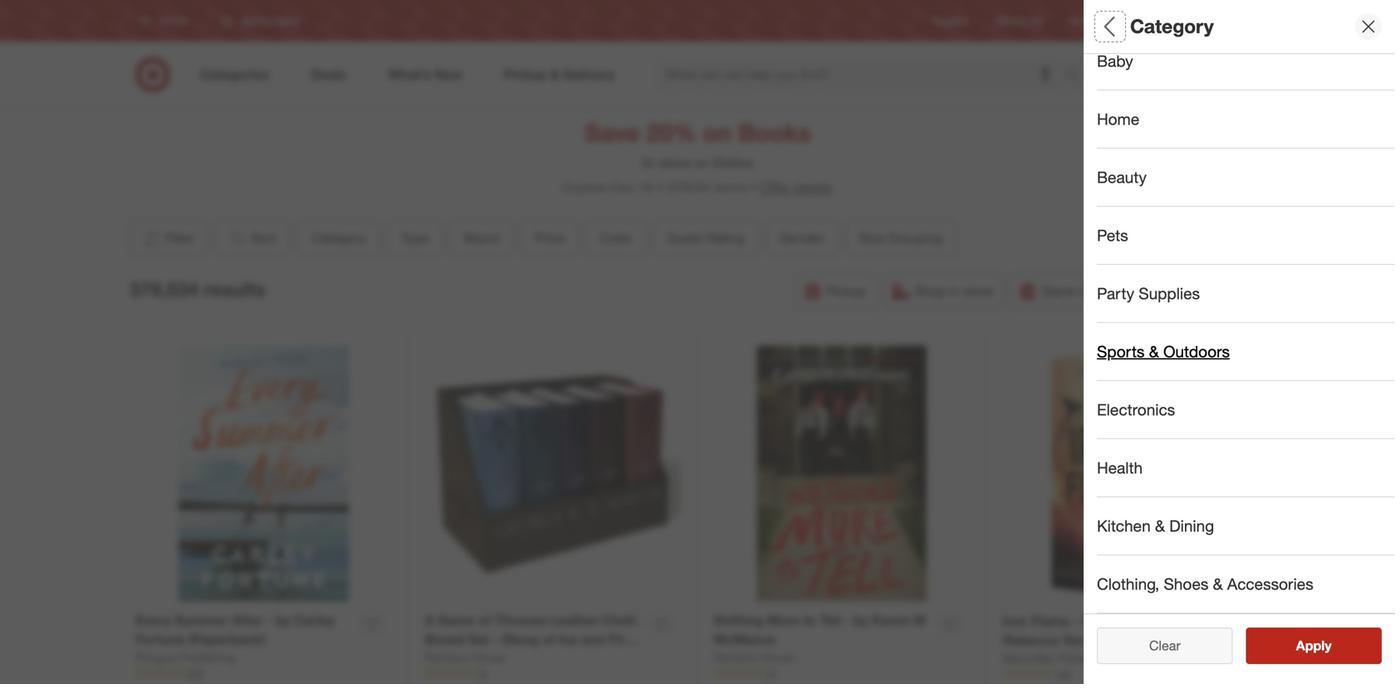 Task type: vqa. For each thing, say whether or not it's contained in the screenshot.
the Fresh Grocery LINK
no



Task type: locate. For each thing, give the bounding box(es) containing it.
and
[[582, 632, 605, 648]]

1 horizontal spatial r
[[507, 651, 517, 667]]

random house down mcmanus
[[714, 650, 795, 665]]

results inside button
[[1307, 638, 1350, 654]]

1 random from the left
[[425, 650, 469, 665]]

gender button down sports & outdoors button
[[1097, 403, 1396, 461]]

1 vertical spatial color
[[1097, 304, 1138, 323]]

guest rating button
[[653, 220, 759, 257], [1097, 345, 1396, 403]]

accessories
[[1228, 575, 1314, 594]]

clear all
[[1141, 638, 1189, 654]]

1 horizontal spatial size grouping button
[[1097, 461, 1396, 519]]

grouping up kitchen & dining
[[1133, 478, 1203, 497]]

results for 379,534 results
[[204, 278, 266, 301]]

price down pets
[[1097, 246, 1136, 265]]

0 vertical spatial rating
[[707, 230, 745, 246]]

size grouping down health
[[1097, 478, 1203, 497]]

clothing, shoes & accessories button
[[1097, 556, 1396, 614]]

&
[[1150, 342, 1159, 361], [1156, 517, 1166, 536], [1213, 575, 1223, 594]]

0 vertical spatial guest
[[667, 230, 703, 246]]

ad
[[1031, 14, 1044, 27]]

price button down expires
[[521, 220, 579, 257]]

1 vertical spatial guest rating button
[[1097, 345, 1396, 403]]

0 horizontal spatial rating
[[707, 230, 745, 246]]

after
[[232, 613, 263, 629]]

brand
[[1097, 187, 1143, 207], [464, 230, 500, 246]]

style
[[1097, 594, 1135, 614]]

color down the party on the top right
[[1097, 304, 1138, 323]]

2 vertical spatial &
[[1213, 575, 1223, 594]]

apply button
[[1247, 628, 1382, 665]]

penguin publishing link
[[136, 649, 235, 666]]

store left or
[[660, 155, 692, 171]]

price inside all filters dialog
[[1097, 246, 1136, 265]]

rating down items
[[707, 230, 745, 246]]

clear inside all filters dialog
[[1141, 638, 1173, 654]]

& left dining
[[1156, 517, 1166, 536]]

0 vertical spatial color button
[[586, 220, 646, 257]]

shop in store
[[914, 283, 994, 300]]

guest rating inside all filters dialog
[[1097, 362, 1195, 381]]

macmillan
[[1003, 651, 1056, 666]]

- right set
[[493, 632, 499, 648]]

rating down sports & outdoors on the right
[[1146, 362, 1195, 381]]

clear inside category dialog
[[1150, 638, 1181, 654]]

1 horizontal spatial of
[[543, 632, 555, 648]]

gender down electronics
[[1097, 420, 1152, 439]]

yarros
[[1063, 633, 1103, 649]]

1 horizontal spatial brand
[[1097, 187, 1143, 207]]

random house link
[[425, 649, 506, 666], [714, 649, 795, 666]]

0 horizontal spatial random house
[[425, 650, 506, 665]]

2 random from the left
[[714, 650, 758, 665]]

every summer after - by carley fortune (paperback) image
[[136, 346, 392, 602]]

category inside all filters dialog
[[1097, 71, 1167, 90]]

ice
[[559, 632, 578, 648]]

store inside save 20% on books in-store or online
[[660, 155, 692, 171]]

results right see
[[1307, 638, 1350, 654]]

house up 10
[[761, 650, 795, 665]]

(hardcover)
[[1107, 633, 1180, 649]]

color
[[600, 230, 632, 246], [1097, 304, 1138, 323]]

every summer after - by carley fortune (paperback) link
[[136, 612, 353, 649]]

redcard
[[1070, 14, 1110, 27]]

1 horizontal spatial color button
[[1097, 287, 1396, 345]]

0 vertical spatial of
[[479, 613, 491, 629]]

random down boxed
[[425, 650, 469, 665]]

r
[[494, 651, 503, 667], [507, 651, 517, 667]]

0 horizontal spatial brand
[[464, 230, 500, 246]]

1 horizontal spatial rating
[[1146, 362, 1195, 381]]

by up media
[[425, 651, 440, 667]]

guest down 379534
[[667, 230, 703, 246]]

1 vertical spatial results
[[1307, 638, 1350, 654]]

1 horizontal spatial results
[[1307, 638, 1350, 654]]

clothing, shoes & accessories
[[1097, 575, 1314, 594]]

random for nothing more to tell - by karen m mcmanus
[[714, 650, 758, 665]]

1 horizontal spatial category button
[[1097, 54, 1396, 112]]

house for mcmanus
[[761, 650, 795, 665]]

random house link down mcmanus
[[714, 649, 795, 666]]

category dialog
[[1084, 0, 1396, 685]]

nothing more to tell - by karen m mcmanus link
[[714, 612, 931, 649]]

1 horizontal spatial gender
[[1097, 420, 1152, 439]]

1 horizontal spatial color
[[1097, 304, 1138, 323]]

same day delivery
[[1042, 283, 1154, 300]]

beauty
[[1097, 168, 1147, 187]]

0 horizontal spatial category button
[[297, 220, 380, 257]]

1 horizontal spatial store
[[964, 283, 994, 300]]

1 clear from the left
[[1141, 638, 1173, 654]]

price button down beauty button
[[1097, 228, 1396, 287]]

search button
[[1058, 56, 1097, 96]]

- right tell
[[845, 613, 850, 629]]

guest rating down sports & outdoors on the right
[[1097, 362, 1195, 381]]

clear for clear all
[[1141, 638, 1173, 654]]

publishers
[[1059, 651, 1114, 666]]

house
[[472, 650, 506, 665], [761, 650, 795, 665]]

by up all
[[1168, 614, 1182, 630]]

1 vertical spatial size
[[1097, 478, 1129, 497]]

0 horizontal spatial gender
[[780, 230, 824, 246]]

0 vertical spatial store
[[660, 155, 692, 171]]

store right in
[[964, 283, 994, 300]]

0 horizontal spatial gender button
[[766, 220, 839, 257]]

expires dec 16
[[563, 179, 653, 195]]

price button
[[521, 220, 579, 257], [1097, 228, 1396, 287]]

1 horizontal spatial random
[[714, 650, 758, 665]]

1 horizontal spatial guest
[[1097, 362, 1142, 381]]

1 horizontal spatial gender button
[[1097, 403, 1396, 461]]

0 horizontal spatial grouping
[[888, 230, 943, 246]]

mcmanus
[[714, 632, 776, 648]]

color down "dec" in the top of the page
[[600, 230, 632, 246]]

1 horizontal spatial size grouping
[[1097, 478, 1203, 497]]

16
[[638, 179, 653, 195]]

2 random house link from the left
[[714, 649, 795, 666]]

0 vertical spatial guest rating
[[667, 230, 745, 246]]

0 vertical spatial size grouping button
[[845, 220, 957, 257]]

r up product)
[[494, 651, 503, 667]]

results
[[204, 278, 266, 301], [1307, 638, 1350, 654]]

target circle link
[[1136, 14, 1192, 28]]

clear for clear
[[1150, 638, 1181, 654]]

1 horizontal spatial guest rating
[[1097, 362, 1195, 381]]

0 vertical spatial &
[[1150, 342, 1159, 361]]

rating
[[707, 230, 745, 246], [1146, 362, 1195, 381]]

1 vertical spatial color button
[[1097, 287, 1396, 345]]

pets
[[1097, 226, 1129, 245]]

r down (song on the left bottom of the page
[[507, 651, 517, 667]]

penguin publishing
[[136, 650, 235, 665]]

1 horizontal spatial size
[[1097, 478, 1129, 497]]

1 horizontal spatial random house link
[[714, 649, 795, 666]]

to
[[804, 613, 817, 629]]

0 vertical spatial gender button
[[766, 220, 839, 257]]

brand inside all filters dialog
[[1097, 187, 1143, 207]]

random down mcmanus
[[714, 650, 758, 665]]

house up '73'
[[472, 650, 506, 665]]

size down health
[[1097, 478, 1129, 497]]

10 link
[[714, 666, 970, 681]]

price down expires
[[535, 230, 565, 246]]

of left ice
[[543, 632, 555, 648]]

pickup button
[[795, 273, 877, 310]]

health
[[1097, 459, 1143, 478]]

1 vertical spatial gender
[[1097, 420, 1152, 439]]

0 vertical spatial size
[[859, 230, 884, 246]]

1 horizontal spatial price
[[1097, 246, 1136, 265]]

1 vertical spatial guest rating
[[1097, 362, 1195, 381]]

random house link down set
[[425, 649, 506, 666]]

0 horizontal spatial random
[[425, 650, 469, 665]]

0 horizontal spatial house
[[472, 650, 506, 665]]

1 horizontal spatial brand button
[[1097, 170, 1396, 228]]

1 random house from the left
[[425, 650, 506, 665]]

apply
[[1297, 638, 1332, 654]]

0 horizontal spatial store
[[660, 155, 692, 171]]

1 vertical spatial grouping
[[1133, 478, 1203, 497]]

sports
[[1097, 342, 1145, 361]]

1 vertical spatial brand
[[464, 230, 500, 246]]

0 vertical spatial grouping
[[888, 230, 943, 246]]

1 vertical spatial type button
[[387, 220, 444, 257]]

guest rating button inside all filters dialog
[[1097, 345, 1396, 403]]

1 vertical spatial gender button
[[1097, 403, 1396, 461]]

2 r from the left
[[507, 651, 517, 667]]

by left karen
[[854, 613, 869, 629]]

2 house from the left
[[761, 650, 795, 665]]

size grouping button up shop in the right top of the page
[[845, 220, 957, 257]]

grouping inside all filters dialog
[[1133, 478, 1203, 497]]

0 horizontal spatial type
[[401, 230, 429, 246]]

of up set
[[479, 613, 491, 629]]

category button inside all filters dialog
[[1097, 54, 1396, 112]]

gender button down offer details
[[766, 220, 839, 257]]

grouping up shop in the right top of the page
[[888, 230, 943, 246]]

0 horizontal spatial results
[[204, 278, 266, 301]]

random house for mcmanus
[[714, 650, 795, 665]]

by left carley
[[276, 613, 291, 629]]

0 vertical spatial guest rating button
[[653, 220, 759, 257]]

a game of thrones leather-cloth boxed set - (song of ice and fire) by  george r r martin (mixed media product) image
[[425, 346, 681, 602]]

baby
[[1097, 51, 1134, 71]]

home
[[1097, 110, 1140, 129]]

What can we help you find? suggestions appear below search field
[[655, 56, 1069, 93]]

- right after
[[267, 613, 272, 629]]

size grouping up shop in the right top of the page
[[859, 230, 943, 246]]

size grouping
[[859, 230, 943, 246], [1097, 478, 1203, 497]]

2 clear from the left
[[1150, 638, 1181, 654]]

1 horizontal spatial house
[[761, 650, 795, 665]]

0 horizontal spatial guest
[[667, 230, 703, 246]]

1 vertical spatial size grouping
[[1097, 478, 1203, 497]]

more
[[768, 613, 800, 629]]

1 r from the left
[[494, 651, 503, 667]]

1 vertical spatial store
[[964, 283, 994, 300]]

size grouping button down electronics button
[[1097, 461, 1396, 519]]

0 vertical spatial results
[[204, 278, 266, 301]]

0 vertical spatial type
[[1097, 129, 1133, 148]]

0 horizontal spatial type button
[[387, 220, 444, 257]]

& for dining
[[1156, 517, 1166, 536]]

every summer after - by carley fortune (paperback)
[[136, 613, 335, 648]]

guest inside all filters dialog
[[1097, 362, 1142, 381]]

sports & outdoors button
[[1097, 323, 1396, 381]]

fire)
[[609, 632, 637, 648]]

1 vertical spatial rating
[[1146, 362, 1195, 381]]

target circle
[[1136, 14, 1192, 27]]

1 house from the left
[[472, 650, 506, 665]]

category
[[1131, 15, 1214, 38], [1097, 71, 1167, 90], [311, 230, 366, 246]]

by inside iron flame - (empyrean) - by rebecca yarros (hardcover)
[[1168, 614, 1182, 630]]

size
[[859, 230, 884, 246], [1097, 478, 1129, 497]]

0 horizontal spatial brand button
[[450, 220, 514, 257]]

0 vertical spatial gender
[[780, 230, 824, 246]]

same day delivery button
[[1011, 273, 1165, 310]]

1 horizontal spatial type button
[[1097, 112, 1396, 170]]

2 random house from the left
[[714, 650, 795, 665]]

guest rating down 379534 items
[[667, 230, 745, 246]]

set
[[469, 632, 490, 648]]

1 horizontal spatial price button
[[1097, 228, 1396, 287]]

guest down sports
[[1097, 362, 1142, 381]]

1 horizontal spatial grouping
[[1133, 478, 1203, 497]]

1 horizontal spatial guest rating button
[[1097, 345, 1396, 403]]

gender down offer details
[[780, 230, 824, 246]]

1 random house link from the left
[[425, 649, 506, 666]]

all
[[1097, 15, 1120, 38]]

0 vertical spatial size grouping
[[859, 230, 943, 246]]

0 horizontal spatial random house link
[[425, 649, 506, 666]]

& inside 'kitchen & dining' button
[[1156, 517, 1166, 536]]

& right sports
[[1150, 342, 1159, 361]]

brand button
[[1097, 170, 1396, 228], [450, 220, 514, 257]]

1 vertical spatial category
[[1097, 71, 1167, 90]]

200 link
[[136, 666, 392, 681]]

random house
[[425, 650, 506, 665], [714, 650, 795, 665]]

0 horizontal spatial r
[[494, 651, 503, 667]]

1 vertical spatial guest
[[1097, 362, 1142, 381]]

1 horizontal spatial random house
[[714, 650, 795, 665]]

0 horizontal spatial of
[[479, 613, 491, 629]]

by inside 'every summer after - by carley fortune (paperback)'
[[276, 613, 291, 629]]

dining
[[1170, 517, 1215, 536]]

& inside sports & outdoors button
[[1150, 342, 1159, 361]]

all filters dialog
[[1084, 0, 1396, 685]]

0 vertical spatial category button
[[1097, 54, 1396, 112]]

results down sort button
[[204, 278, 266, 301]]

0 vertical spatial brand
[[1097, 187, 1143, 207]]

0 vertical spatial category
[[1131, 15, 1214, 38]]

random house down set
[[425, 650, 506, 665]]

& right shoes
[[1213, 575, 1223, 594]]

1 vertical spatial &
[[1156, 517, 1166, 536]]

store inside button
[[964, 283, 994, 300]]

1 horizontal spatial type
[[1097, 129, 1133, 148]]

0 horizontal spatial color
[[600, 230, 632, 246]]

size up pickup
[[859, 230, 884, 246]]

on
[[703, 118, 732, 147]]

73 link
[[425, 666, 681, 681]]

clothing,
[[1097, 575, 1160, 594]]



Task type: describe. For each thing, give the bounding box(es) containing it.
weekly
[[996, 14, 1028, 27]]

cloth
[[604, 613, 638, 629]]

0 horizontal spatial size grouping
[[859, 230, 943, 246]]

product)
[[467, 670, 522, 685]]

1 vertical spatial of
[[543, 632, 555, 648]]

0 horizontal spatial guest rating button
[[653, 220, 759, 257]]

iron flame - (empyrean) - by rebecca yarros (hardcover)
[[1003, 614, 1182, 649]]

sort
[[251, 230, 277, 246]]

& inside the clothing, shoes & accessories button
[[1213, 575, 1223, 594]]

flame
[[1032, 614, 1070, 630]]

200
[[187, 667, 204, 679]]

kitchen & dining button
[[1097, 498, 1396, 556]]

thrones
[[495, 613, 547, 629]]

dec
[[611, 179, 635, 195]]

379534 items
[[667, 179, 747, 195]]

iron flame - (empyrean) - by rebecca yarros (hardcover) image
[[1003, 346, 1260, 603]]

20%
[[647, 118, 696, 147]]

- inside a game of thrones leather-cloth boxed set - (song of ice and fire) by  george r r martin (mixed media product)
[[493, 632, 499, 648]]

rebecca
[[1003, 633, 1059, 649]]

random for a game of thrones leather-cloth boxed set - (song of ice and fire) by  george r r martin (mixed media product)
[[425, 650, 469, 665]]

146 link
[[1003, 667, 1260, 682]]

0 horizontal spatial guest rating
[[667, 230, 745, 246]]

random house link for -
[[425, 649, 506, 666]]

publishing
[[181, 650, 235, 665]]

material
[[1097, 536, 1159, 555]]

rating inside all filters dialog
[[1146, 362, 1195, 381]]

379534
[[667, 179, 711, 195]]

macmillan publishers
[[1003, 651, 1114, 666]]

see results
[[1279, 638, 1350, 654]]

details
[[794, 179, 833, 195]]

shoes
[[1164, 575, 1209, 594]]

- up clear all
[[1158, 614, 1164, 630]]

1 vertical spatial size grouping button
[[1097, 461, 1396, 519]]

& for outdoors
[[1150, 342, 1159, 361]]

clear all button
[[1097, 628, 1233, 665]]

a game of thrones leather-cloth boxed set - (song of ice and fire) by  george r r martin (mixed media product) link
[[425, 612, 642, 685]]

- inside "nothing more to tell - by karen m mcmanus"
[[845, 613, 850, 629]]

save
[[585, 118, 640, 147]]

category inside dialog
[[1131, 15, 1214, 38]]

pickup
[[826, 283, 866, 300]]

penguin
[[136, 650, 178, 665]]

0 vertical spatial type button
[[1097, 112, 1396, 170]]

results for see results
[[1307, 638, 1350, 654]]

media
[[425, 670, 464, 685]]

house for -
[[472, 650, 506, 665]]

in
[[950, 283, 960, 300]]

m
[[914, 613, 926, 629]]

see
[[1279, 638, 1303, 654]]

- up "yarros"
[[1074, 614, 1079, 630]]

search
[[1058, 68, 1097, 84]]

in-
[[642, 155, 660, 171]]

size inside all filters dialog
[[1097, 478, 1129, 497]]

offer details
[[760, 179, 833, 195]]

size grouping inside all filters dialog
[[1097, 478, 1203, 497]]

type inside all filters dialog
[[1097, 129, 1133, 148]]

0 horizontal spatial size
[[859, 230, 884, 246]]

target
[[1136, 14, 1164, 27]]

random house for -
[[425, 650, 506, 665]]

online
[[713, 155, 753, 171]]

martin
[[520, 651, 562, 667]]

circle
[[1167, 14, 1192, 27]]

items
[[715, 179, 747, 195]]

random house link for mcmanus
[[714, 649, 795, 666]]

health button
[[1097, 439, 1396, 498]]

expires
[[563, 179, 607, 195]]

nothing more to tell - by karen m mcmanus image
[[714, 346, 970, 602]]

by inside a game of thrones leather-cloth boxed set - (song of ice and fire) by  george r r martin (mixed media product)
[[425, 651, 440, 667]]

shipping button
[[1172, 273, 1266, 310]]

a game of thrones leather-cloth boxed set - (song of ice and fire) by  george r r martin (mixed media product)
[[425, 613, 638, 685]]

kitchen & dining
[[1097, 517, 1215, 536]]

outdoors
[[1164, 342, 1230, 361]]

electronics
[[1097, 400, 1176, 419]]

nothing
[[714, 613, 764, 629]]

iron
[[1003, 614, 1028, 630]]

carley
[[294, 613, 335, 629]]

game
[[438, 613, 475, 629]]

tell
[[820, 613, 841, 629]]

party supplies button
[[1097, 265, 1396, 323]]

(song
[[502, 632, 539, 648]]

(mixed
[[565, 651, 607, 667]]

george
[[444, 651, 490, 667]]

0 horizontal spatial size grouping button
[[845, 220, 957, 257]]

fortune
[[136, 632, 185, 648]]

kitchen
[[1097, 517, 1151, 536]]

supplies
[[1139, 284, 1200, 303]]

shop in store button
[[884, 273, 1005, 310]]

electronics button
[[1097, 381, 1396, 439]]

73
[[476, 667, 488, 679]]

macmillan publishers link
[[1003, 650, 1114, 667]]

registry
[[933, 14, 970, 27]]

clear button
[[1097, 628, 1233, 665]]

a
[[425, 613, 434, 629]]

by inside "nothing more to tell - by karen m mcmanus"
[[854, 613, 869, 629]]

- inside 'every summer after - by carley fortune (paperback)'
[[267, 613, 272, 629]]

2 vertical spatial category
[[311, 230, 366, 246]]

registry link
[[933, 14, 970, 28]]

1 vertical spatial type
[[401, 230, 429, 246]]

(empyrean)
[[1083, 614, 1155, 630]]

see results button
[[1247, 628, 1382, 665]]

pets button
[[1097, 207, 1396, 265]]

material button
[[1097, 519, 1396, 577]]

gender inside all filters dialog
[[1097, 420, 1152, 439]]

0 horizontal spatial price
[[535, 230, 565, 246]]

sort button
[[214, 220, 291, 257]]

save 20% on books in-store or online
[[585, 118, 811, 171]]

filter button
[[130, 220, 207, 257]]

0 horizontal spatial color button
[[586, 220, 646, 257]]

karen
[[872, 613, 910, 629]]

offer
[[760, 179, 790, 195]]

beauty button
[[1097, 149, 1396, 207]]

0 vertical spatial color
[[600, 230, 632, 246]]

1 vertical spatial category button
[[297, 220, 380, 257]]

sports & outdoors
[[1097, 342, 1230, 361]]

redcard link
[[1070, 14, 1110, 28]]

color inside all filters dialog
[[1097, 304, 1138, 323]]

delivery
[[1107, 283, 1154, 300]]

filter
[[165, 230, 194, 246]]

0 horizontal spatial price button
[[521, 220, 579, 257]]

every
[[136, 613, 171, 629]]



